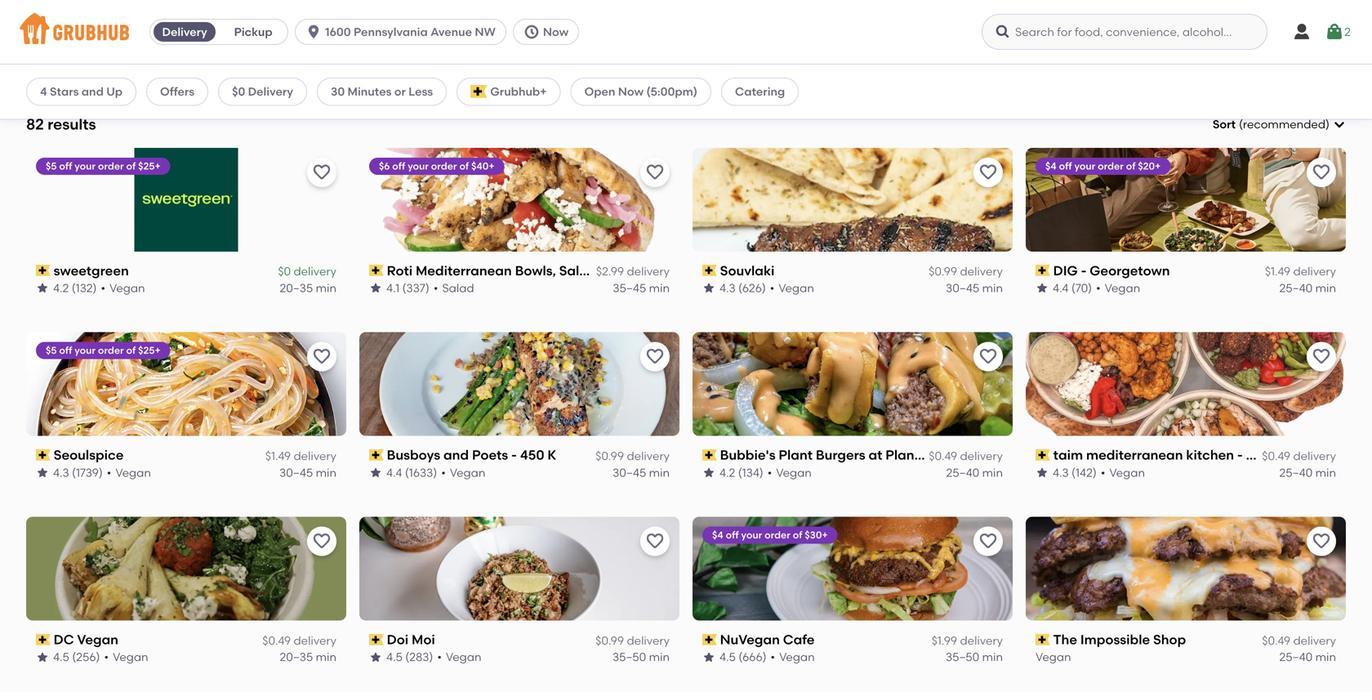 Task type: locate. For each thing, give the bounding box(es) containing it.
• right (337)
[[434, 281, 438, 295]]

subscription pass image left the doi
[[369, 634, 384, 645]]

0 horizontal spatial 30–45 min
[[280, 466, 337, 479]]

min for doi moi
[[649, 650, 670, 664]]

(626)
[[739, 281, 766, 295]]

1 horizontal spatial 4.2
[[720, 466, 736, 479]]

35–50 for nuvegan cafe
[[946, 650, 980, 664]]

none field containing sort
[[1213, 116, 1347, 133]]

4.3 (142)
[[1053, 466, 1097, 479]]

and left up
[[82, 85, 104, 98]]

kitchen
[[1187, 447, 1235, 463]]

• for dc vegan
[[104, 650, 109, 664]]

star icon image left "4.4 (70)"
[[1036, 282, 1049, 295]]

catering
[[735, 85, 785, 98]]

pickup
[[234, 25, 273, 39]]

save this restaurant image for seoulspice
[[312, 347, 332, 367]]

off
[[59, 160, 72, 172], [392, 160, 406, 172], [1059, 160, 1073, 172], [59, 345, 72, 356], [726, 529, 739, 541]]

your left $20+
[[1075, 160, 1096, 172]]

0 vertical spatial $5 off your order of $25+
[[46, 160, 161, 172]]

$5 down 82 results at the left top of page
[[46, 160, 57, 172]]

taim
[[1054, 447, 1084, 463]]

of for nuvegan cafe
[[793, 529, 803, 541]]

• right the '(283)'
[[437, 650, 442, 664]]

$1.49 for dig - georgetown
[[1266, 264, 1291, 278]]

grubhub plus flag logo image
[[471, 85, 487, 98]]

min for dig - georgetown
[[1316, 281, 1337, 295]]

vegan for busboys and poets - 450 k
[[450, 466, 486, 479]]

- left dupont at the right bottom
[[1238, 447, 1243, 463]]

25–40 for the impossible shop
[[1280, 650, 1313, 664]]

30–45 min for souvlaki
[[946, 281, 1003, 295]]

0 horizontal spatial 4.5
[[53, 650, 69, 664]]

0 horizontal spatial 4.4
[[386, 466, 402, 479]]

3 4.5 from the left
[[720, 650, 736, 664]]

$40+
[[472, 160, 495, 172]]

2 horizontal spatial 4.5
[[720, 650, 736, 664]]

20–35 for sweetgreen
[[280, 281, 313, 295]]

20–35
[[280, 281, 313, 295], [280, 650, 313, 664]]

save this restaurant image
[[312, 162, 332, 182], [645, 162, 665, 182], [979, 162, 998, 182], [312, 347, 332, 367], [312, 532, 332, 551]]

4.5
[[53, 650, 69, 664], [386, 650, 403, 664], [720, 650, 736, 664]]

0 horizontal spatial 35–50 min
[[613, 650, 670, 664]]

subscription pass image left sweetgreen
[[36, 265, 50, 276]]

star icon image
[[36, 282, 49, 295], [369, 282, 382, 295], [703, 282, 716, 295], [1036, 282, 1049, 295], [36, 466, 49, 479], [369, 466, 382, 479], [703, 466, 716, 479], [1036, 466, 1049, 479], [36, 651, 49, 664], [369, 651, 382, 664], [703, 651, 716, 664]]

$0.49
[[929, 449, 958, 463], [1263, 449, 1291, 463], [262, 634, 291, 647], [1263, 634, 1291, 647]]

- for taim mediterranean kitchen - dupont circle
[[1238, 447, 1243, 463]]

82
[[26, 115, 44, 133]]

20–35 for dc vegan
[[280, 650, 313, 664]]

• vegan for seoulspice
[[107, 466, 151, 479]]

- for busboys and poets - 450 k
[[512, 447, 517, 463]]

now
[[543, 25, 569, 39], [618, 85, 644, 98]]

20–35 min
[[280, 281, 337, 295], [280, 650, 337, 664]]

4.2
[[53, 281, 69, 295], [720, 466, 736, 479]]

minutes
[[348, 85, 392, 98]]

2 horizontal spatial -
[[1238, 447, 1243, 463]]

0 vertical spatial 4.4
[[1053, 281, 1069, 295]]

1 vertical spatial 20–35
[[280, 650, 313, 664]]

1 horizontal spatial 4.5
[[386, 650, 403, 664]]

• right (626)
[[770, 281, 775, 295]]

• vegan
[[101, 281, 145, 295], [770, 281, 815, 295], [1097, 281, 1141, 295], [107, 466, 151, 479], [441, 466, 486, 479], [768, 466, 812, 479], [1101, 466, 1146, 479], [104, 650, 148, 664], [437, 650, 482, 664], [771, 650, 815, 664]]

450
[[520, 447, 545, 463]]

avenue
[[431, 25, 472, 39]]

• vegan for busboys and poets - 450 k
[[441, 466, 486, 479]]

(337)
[[402, 281, 430, 295]]

4.5 down the doi
[[386, 650, 403, 664]]

1 20–35 min from the top
[[280, 281, 337, 295]]

• vegan down busboys and poets - 450 k
[[441, 466, 486, 479]]

delivery
[[162, 25, 207, 39], [248, 85, 293, 98]]

star icon image left the 4.2 (134)
[[703, 466, 716, 479]]

4.4 for dig - georgetown
[[1053, 281, 1069, 295]]

1 vertical spatial $4
[[712, 529, 724, 541]]

• vegan down sweetgreen
[[101, 281, 145, 295]]

$4
[[1046, 160, 1057, 172], [712, 529, 724, 541]]

0 vertical spatial $0.99 delivery
[[929, 264, 1003, 278]]

• for doi moi
[[437, 650, 442, 664]]

$0.99 for doi moi
[[596, 634, 624, 647]]

0 vertical spatial 20–35
[[280, 281, 313, 295]]

1 horizontal spatial 35–50
[[946, 650, 980, 664]]

subscription pass image for seoulspice
[[36, 449, 50, 461]]

• right (132) on the left top of page
[[101, 281, 105, 295]]

dig - georgetown logo image
[[1026, 148, 1347, 251]]

30–45
[[946, 281, 980, 295], [280, 466, 313, 479], [613, 466, 647, 479]]

0 vertical spatial and
[[82, 85, 104, 98]]

1 vertical spatial $5 off your order of $25+
[[46, 345, 161, 356]]

25–40
[[1280, 281, 1313, 295], [947, 466, 980, 479], [1280, 466, 1313, 479], [1280, 650, 1313, 664]]

0 horizontal spatial 35–50
[[613, 650, 647, 664]]

2 $25+ from the top
[[138, 345, 161, 356]]

• vegan right the '(283)'
[[437, 650, 482, 664]]

2 vertical spatial $0.99 delivery
[[596, 634, 670, 647]]

4.3 (1739)
[[53, 466, 103, 479]]

1 vertical spatial $1.49
[[265, 449, 291, 463]]

star icon image for nuvegan cafe
[[703, 651, 716, 664]]

- left 450
[[512, 447, 517, 463]]

0 vertical spatial $0.99
[[929, 264, 958, 278]]

4.2 left (132) on the left top of page
[[53, 281, 69, 295]]

star icon image left 4.5 (256)
[[36, 651, 49, 664]]

open
[[585, 85, 616, 98]]

25–40 min for taim mediterranean kitchen - dupont circle
[[1280, 466, 1337, 479]]

of for dig - georgetown
[[1127, 160, 1136, 172]]

$4 for dig
[[1046, 160, 1057, 172]]

off for sweetgreen
[[59, 160, 72, 172]]

star icon image left 4.5 (283)
[[369, 651, 382, 664]]

order for dig - georgetown
[[1098, 160, 1124, 172]]

• vegan right (256)
[[104, 650, 148, 664]]

1 35–50 from the left
[[613, 650, 647, 664]]

0 horizontal spatial $4
[[712, 529, 724, 541]]

1 vertical spatial 20–35 min
[[280, 650, 337, 664]]

• right (70)
[[1097, 281, 1101, 295]]

delivery button
[[150, 19, 219, 45]]

salads
[[559, 263, 603, 278]]

min for taim mediterranean kitchen - dupont circle
[[1316, 466, 1337, 479]]

vegan for taim mediterranean kitchen - dupont circle
[[1110, 466, 1146, 479]]

1 vertical spatial $0
[[278, 264, 291, 278]]

1 horizontal spatial $1.49 delivery
[[1266, 264, 1337, 278]]

0 horizontal spatial 4.2
[[53, 281, 69, 295]]

• vegan right (626)
[[770, 281, 815, 295]]

• vegan down mediterranean
[[1101, 466, 1146, 479]]

of for sweetgreen
[[126, 160, 136, 172]]

star icon image left 4.3 (142)
[[1036, 466, 1049, 479]]

vegan for sweetgreen
[[109, 281, 145, 295]]

star icon image left 4.3 (1739)
[[36, 466, 49, 479]]

1 vertical spatial $5
[[46, 345, 57, 356]]

doi moi
[[387, 632, 435, 648]]

delivery down pickup button
[[248, 85, 293, 98]]

$5 off your order of $25+ down results
[[46, 160, 161, 172]]

dc vegan logo image
[[26, 517, 346, 621]]

1600 pennsylvania avenue nw button
[[295, 19, 513, 45]]

0 horizontal spatial now
[[543, 25, 569, 39]]

1 horizontal spatial $0
[[278, 264, 291, 278]]

0 vertical spatial $0
[[232, 85, 245, 98]]

1 vertical spatial now
[[618, 85, 644, 98]]

1 horizontal spatial $1.49
[[1266, 264, 1291, 278]]

4.3 left (626)
[[720, 281, 736, 295]]

0 horizontal spatial 4.3
[[53, 466, 69, 479]]

• vegan for souvlaki
[[770, 281, 815, 295]]

0 horizontal spatial 30–45
[[280, 466, 313, 479]]

0 vertical spatial now
[[543, 25, 569, 39]]

0 vertical spatial $1.49 delivery
[[1266, 264, 1337, 278]]

• vegan down dig - georgetown
[[1097, 281, 1141, 295]]

4.5 (256)
[[53, 650, 100, 664]]

svg image right nw
[[524, 24, 540, 40]]

1 vertical spatial $0.99 delivery
[[596, 449, 670, 463]]

order
[[98, 160, 124, 172], [431, 160, 457, 172], [1098, 160, 1124, 172], [98, 345, 124, 356], [765, 529, 791, 541]]

taim mediterranean kitchen - dupont circle logo image
[[1026, 332, 1347, 436]]

2 horizontal spatial 30–45 min
[[946, 281, 1003, 295]]

4.3 down taim
[[1053, 466, 1069, 479]]

1 $5 from the top
[[46, 160, 57, 172]]

• vegan for bubbie's plant burgers at plant food lab
[[768, 466, 812, 479]]

0 vertical spatial 4.2
[[53, 281, 69, 295]]

recommended
[[1244, 117, 1326, 131]]

subscription pass image left the
[[1036, 634, 1051, 645]]

bubbie's
[[720, 447, 776, 463]]

$0 delivery
[[278, 264, 337, 278]]

$0.49 for dc vegan
[[262, 634, 291, 647]]

and left poets
[[444, 447, 469, 463]]

• right (1633)
[[441, 466, 446, 479]]

now up grubhub+
[[543, 25, 569, 39]]

30–45 for souvlaki
[[946, 281, 980, 295]]

1 horizontal spatial 30–45
[[613, 466, 647, 479]]

gluten-
[[973, 3, 1009, 15]]

$5 down 4.2 (132)
[[46, 345, 57, 356]]

1 horizontal spatial svg image
[[1325, 22, 1345, 42]]

bubbie's plant burgers at plant food lab
[[720, 447, 984, 463]]

0 vertical spatial $1.49
[[1266, 264, 1291, 278]]

1 vertical spatial and
[[444, 447, 469, 463]]

• down nuvegan cafe
[[771, 650, 775, 664]]

vegan for souvlaki
[[779, 281, 815, 295]]

min for bubbie's plant burgers at plant food lab
[[983, 466, 1003, 479]]

1 4.5 from the left
[[53, 650, 69, 664]]

35–50 min for nuvegan cafe
[[946, 650, 1003, 664]]

•
[[101, 281, 105, 295], [434, 281, 438, 295], [770, 281, 775, 295], [1097, 281, 1101, 295], [107, 466, 111, 479], [441, 466, 446, 479], [768, 466, 772, 479], [1101, 466, 1106, 479], [104, 650, 109, 664], [437, 650, 442, 664], [771, 650, 775, 664]]

2 horizontal spatial 30–45
[[946, 281, 980, 295]]

main navigation navigation
[[0, 0, 1373, 65]]

subscription pass image left the 'seoulspice'
[[36, 449, 50, 461]]

subscription pass image left dig
[[1036, 265, 1051, 276]]

subscription pass image left roti
[[369, 265, 384, 276]]

0 vertical spatial delivery
[[162, 25, 207, 39]]

4.3 (626)
[[720, 281, 766, 295]]

save this restaurant image for the impossible shop
[[1312, 532, 1332, 551]]

0 vertical spatial $4
[[1046, 160, 1057, 172]]

1600
[[325, 25, 351, 39]]

$0.49 for bubbie's plant burgers at plant food lab
[[929, 449, 958, 463]]

save this restaurant image for roti mediterranean bowls, salads & pitas
[[645, 162, 665, 182]]

2 35–50 from the left
[[946, 650, 980, 664]]

$5 off your order of $25+ down (132) on the left top of page
[[46, 345, 161, 356]]

1 $5 off your order of $25+ from the top
[[46, 160, 161, 172]]

nuvegan cafe logo image
[[693, 517, 1013, 621]]

1 vertical spatial 4.2
[[720, 466, 736, 479]]

35–50
[[613, 650, 647, 664], [946, 650, 980, 664]]

plant right at
[[886, 447, 920, 463]]

star icon image for seoulspice
[[36, 466, 49, 479]]

• right (256)
[[104, 650, 109, 664]]

0 vertical spatial $25+
[[138, 160, 161, 172]]

subscription pass image left souvlaki
[[703, 265, 717, 276]]

4.5 (283)
[[386, 650, 433, 664]]

svg image
[[1325, 22, 1345, 42], [306, 24, 322, 40]]

free
[[1009, 3, 1030, 15]]

svg image inside 1600 pennsylvania avenue nw button
[[306, 24, 322, 40]]

save this restaurant image
[[1312, 162, 1332, 182], [645, 347, 665, 367], [979, 347, 998, 367], [1312, 347, 1332, 367], [645, 532, 665, 551], [979, 532, 998, 551], [1312, 532, 1332, 551]]

$25+
[[138, 160, 161, 172], [138, 345, 161, 356]]

souvlaki
[[720, 263, 775, 278]]

4.1 (337)
[[386, 281, 430, 295]]

star icon image left 4.1
[[369, 282, 382, 295]]

• for roti mediterranean bowls, salads & pitas
[[434, 281, 438, 295]]

1 horizontal spatial plant
[[886, 447, 920, 463]]

delivery for doi moi
[[627, 634, 670, 647]]

• vegan for nuvegan cafe
[[771, 650, 815, 664]]

• for dig - georgetown
[[1097, 281, 1101, 295]]

your for nuvegan cafe
[[741, 529, 763, 541]]

1 vertical spatial $1.49 delivery
[[265, 449, 337, 463]]

delivery up offers on the top
[[162, 25, 207, 39]]

the impossible shop
[[1054, 632, 1187, 648]]

35–50 min
[[613, 650, 670, 664], [946, 650, 1003, 664]]

2 20–35 min from the top
[[280, 650, 337, 664]]

subscription pass image left dc
[[36, 634, 50, 645]]

• vegan down cafe
[[771, 650, 815, 664]]

georgetown
[[1090, 263, 1170, 278]]

star icon image left the 4.5 (666)
[[703, 651, 716, 664]]

souvlaki logo image
[[693, 148, 1013, 251]]

0 vertical spatial $5
[[46, 160, 57, 172]]

82 results
[[26, 115, 96, 133]]

1 horizontal spatial and
[[444, 447, 469, 463]]

cafe
[[783, 632, 815, 648]]

busboys
[[387, 447, 441, 463]]

• right (1739)
[[107, 466, 111, 479]]

dig - georgetown
[[1054, 263, 1170, 278]]

1 horizontal spatial delivery
[[248, 85, 293, 98]]

0 horizontal spatial and
[[82, 85, 104, 98]]

0 horizontal spatial $0
[[232, 85, 245, 98]]

2 $5 off your order of $25+ from the top
[[46, 345, 161, 356]]

- up (70)
[[1081, 263, 1087, 278]]

0 vertical spatial 20–35 min
[[280, 281, 337, 295]]

2 horizontal spatial 4.3
[[1053, 466, 1069, 479]]

$0.49 delivery for taim mediterranean kitchen - dupont circle
[[1263, 449, 1337, 463]]

4.5 left (666) at the right of the page
[[720, 650, 736, 664]]

pitas
[[620, 263, 652, 278]]

now right open
[[618, 85, 644, 98]]

1 horizontal spatial $4
[[1046, 160, 1057, 172]]

1 horizontal spatial 35–50 min
[[946, 650, 1003, 664]]

1 vertical spatial $0.99
[[596, 449, 624, 463]]

35–50 for doi moi
[[613, 650, 647, 664]]

gluten-free
[[973, 3, 1030, 15]]

subscription pass image
[[36, 449, 50, 461], [369, 449, 384, 461], [703, 449, 717, 461], [1036, 449, 1051, 461], [1036, 634, 1051, 645]]

svg image
[[1293, 22, 1312, 42], [524, 24, 540, 40], [995, 24, 1012, 40], [1333, 118, 1347, 131]]

star icon image for sweetgreen
[[36, 282, 49, 295]]

subscription pass image left nuvegan
[[703, 634, 717, 645]]

1 vertical spatial delivery
[[248, 85, 293, 98]]

25–40 for taim mediterranean kitchen - dupont circle
[[1280, 466, 1313, 479]]

1 horizontal spatial now
[[618, 85, 644, 98]]

(1633)
[[405, 466, 437, 479]]

2 vertical spatial $0.99
[[596, 634, 624, 647]]

busboys and poets - 450 k
[[387, 447, 557, 463]]

subscription pass image for nuvegan cafe
[[703, 634, 717, 645]]

$5 off your order of $25+ for seoulspice
[[46, 345, 161, 356]]

$1.99
[[932, 634, 958, 647]]

• vegan right (1739)
[[107, 466, 151, 479]]

1 vertical spatial $25+
[[138, 345, 161, 356]]

2 $5 from the top
[[46, 345, 57, 356]]

svg image left 2 button
[[1293, 22, 1312, 42]]

• right '(134)'
[[768, 466, 772, 479]]

1 horizontal spatial 4.3
[[720, 281, 736, 295]]

2 35–50 min from the left
[[946, 650, 1003, 664]]

1 35–50 min from the left
[[613, 650, 670, 664]]

$0.99 delivery
[[929, 264, 1003, 278], [596, 449, 670, 463], [596, 634, 670, 647]]

4.5 (666)
[[720, 650, 767, 664]]

4.4 down dig
[[1053, 281, 1069, 295]]

1 horizontal spatial 4.4
[[1053, 281, 1069, 295]]

plant left burgers
[[779, 447, 813, 463]]

)
[[1326, 117, 1330, 131]]

(134)
[[738, 466, 764, 479]]

0 horizontal spatial $1.49
[[265, 449, 291, 463]]

the impossible shop logo image
[[1026, 517, 1347, 621]]

subscription pass image for souvlaki
[[703, 265, 717, 276]]

subscription pass image left taim
[[1036, 449, 1051, 461]]

0 horizontal spatial -
[[512, 447, 517, 463]]

results
[[47, 115, 96, 133]]

30–45 min for busboys and poets - 450 k
[[613, 466, 670, 479]]

• right (142)
[[1101, 466, 1106, 479]]

mediterranean
[[1087, 447, 1184, 463]]

4.3 left (1739)
[[53, 466, 69, 479]]

$0 for $0 delivery
[[232, 85, 245, 98]]

your for dig - georgetown
[[1075, 160, 1096, 172]]

$1.49 delivery
[[1266, 264, 1337, 278], [265, 449, 337, 463]]

$1.49 for seoulspice
[[265, 449, 291, 463]]

delivery
[[294, 264, 337, 278], [627, 264, 670, 278], [960, 264, 1003, 278], [1294, 264, 1337, 278], [294, 449, 337, 463], [627, 449, 670, 463], [960, 449, 1003, 463], [1294, 449, 1337, 463], [294, 634, 337, 647], [627, 634, 670, 647], [960, 634, 1003, 647], [1294, 634, 1337, 647]]

2 20–35 from the top
[[280, 650, 313, 664]]

subscription pass image for dig - georgetown
[[1036, 265, 1051, 276]]

star icon image left 4.3 (626)
[[703, 282, 716, 295]]

1 vertical spatial 4.4
[[386, 466, 402, 479]]

• vegan right '(134)'
[[768, 466, 812, 479]]

None field
[[1213, 116, 1347, 133]]

to
[[1224, 514, 1236, 528]]

$0.99 delivery for doi moi
[[596, 634, 670, 647]]

1 horizontal spatial 30–45 min
[[613, 466, 670, 479]]

star icon image left 4.4 (1633)
[[369, 466, 382, 479]]

0 horizontal spatial plant
[[779, 447, 813, 463]]

4.2 left '(134)'
[[720, 466, 736, 479]]

your right $6
[[408, 160, 429, 172]]

$20+
[[1138, 160, 1161, 172]]

subscription pass image left bubbie's
[[703, 449, 717, 461]]

subscription pass image left busboys
[[369, 449, 384, 461]]

0 horizontal spatial svg image
[[306, 24, 322, 40]]

save this restaurant button
[[307, 158, 337, 187], [641, 158, 670, 187], [974, 158, 1003, 187], [1307, 158, 1337, 187], [307, 342, 337, 372], [641, 342, 670, 372], [974, 342, 1003, 372], [1307, 342, 1337, 372], [307, 527, 337, 556], [641, 527, 670, 556], [974, 527, 1003, 556], [1307, 527, 1337, 556]]

4.5 down dc
[[53, 650, 69, 664]]

your down (132) on the left top of page
[[75, 345, 96, 356]]

order for seoulspice
[[98, 345, 124, 356]]

subscription pass image for the impossible shop
[[1036, 634, 1051, 645]]

vegan for doi moi
[[446, 650, 482, 664]]

doi moi logo image
[[360, 517, 680, 621]]

$0.99 for souvlaki
[[929, 264, 958, 278]]

4.4 down busboys
[[386, 466, 402, 479]]

vegan for dig - georgetown
[[1105, 281, 1141, 295]]

1 20–35 from the top
[[280, 281, 313, 295]]

subscription pass image
[[36, 265, 50, 276], [369, 265, 384, 276], [703, 265, 717, 276], [1036, 265, 1051, 276], [36, 634, 50, 645], [369, 634, 384, 645], [703, 634, 717, 645]]

your down '(134)'
[[741, 529, 763, 541]]

delivery inside 'button'
[[162, 25, 207, 39]]

25–40 min for dig - georgetown
[[1280, 281, 1337, 295]]

$30+
[[805, 529, 828, 541]]

1 $25+ from the top
[[138, 160, 161, 172]]

svg image inside 2 button
[[1325, 22, 1345, 42]]

• for taim mediterranean kitchen - dupont circle
[[1101, 466, 1106, 479]]

2 4.5 from the left
[[386, 650, 403, 664]]

star icon image for souvlaki
[[703, 282, 716, 295]]

your down results
[[75, 160, 96, 172]]

0 horizontal spatial delivery
[[162, 25, 207, 39]]

vegan for bubbie's plant burgers at plant food lab
[[776, 466, 812, 479]]

4.3 for taim mediterranean kitchen - dupont circle
[[1053, 466, 1069, 479]]

nuvegan
[[720, 632, 780, 648]]

star icon image left 4.2 (132)
[[36, 282, 49, 295]]

0 horizontal spatial $1.49 delivery
[[265, 449, 337, 463]]



Task type: vqa. For each thing, say whether or not it's contained in the screenshot.


Task type: describe. For each thing, give the bounding box(es) containing it.
your for sweetgreen
[[75, 160, 96, 172]]

(70)
[[1072, 281, 1093, 295]]

roti mediterranean bowls, salads & pitas logo image
[[360, 148, 680, 251]]

sweetgreen logo image
[[134, 148, 238, 251]]

4.4 (70)
[[1053, 281, 1093, 295]]

(256)
[[72, 650, 100, 664]]

4.3 for souvlaki
[[720, 281, 736, 295]]

subscription pass image for busboys and poets - 450 k
[[369, 449, 384, 461]]

dc
[[54, 632, 74, 648]]

deli
[[1071, 3, 1089, 15]]

proceed to checkout button
[[1124, 506, 1343, 536]]

$0.99 delivery for busboys and poets - 450 k
[[596, 449, 670, 463]]

$0 delivery
[[232, 85, 293, 98]]

off for dig - georgetown
[[1059, 160, 1073, 172]]

order for sweetgreen
[[98, 160, 124, 172]]

(132)
[[72, 281, 97, 295]]

4.5 for doi moi
[[386, 650, 403, 664]]

save this restaurant image for busboys and poets - 450 k
[[645, 347, 665, 367]]

bowls,
[[515, 263, 556, 278]]

vegan for nuvegan cafe
[[780, 650, 815, 664]]

30–45 for busboys and poets - 450 k
[[613, 466, 647, 479]]

svg image right )
[[1333, 118, 1347, 131]]

30–45 min for seoulspice
[[280, 466, 337, 479]]

4.2 (134)
[[720, 466, 764, 479]]

now button
[[513, 19, 586, 45]]

(283)
[[405, 650, 433, 664]]

snacks
[[1220, 3, 1254, 15]]

35–45
[[613, 281, 647, 295]]

$4 for nuvegan
[[712, 529, 724, 541]]

star icon image for dig - georgetown
[[1036, 282, 1049, 295]]

sort
[[1213, 117, 1236, 131]]

or
[[394, 85, 406, 98]]

poets
[[472, 447, 508, 463]]

subscription pass image for doi moi
[[369, 634, 384, 645]]

$5 off your order of $25+ for sweetgreen
[[46, 160, 161, 172]]

dupont
[[1247, 447, 1294, 463]]

(142)
[[1072, 466, 1097, 479]]

delivery for the impossible shop
[[1294, 634, 1337, 647]]

$1.49 delivery for dig - georgetown
[[1266, 264, 1337, 278]]

svg image down gluten-free
[[995, 24, 1012, 40]]

bubbie's plant burgers at plant food lab logo image
[[693, 332, 1013, 436]]

order for nuvegan cafe
[[765, 529, 791, 541]]

save this restaurant image for bubbie's plant burgers at plant food lab
[[979, 347, 998, 367]]

4
[[40, 85, 47, 98]]

busboys and poets - 450 k logo image
[[360, 332, 680, 436]]

roti
[[387, 263, 413, 278]]

&
[[607, 263, 617, 278]]

$6
[[379, 160, 390, 172]]

pickup button
[[219, 19, 288, 45]]

(666)
[[739, 650, 767, 664]]

delivery for dig - georgetown
[[1294, 264, 1337, 278]]

4.4 (1633)
[[386, 466, 437, 479]]

of for seoulspice
[[126, 345, 136, 356]]

of for roti mediterranean bowls, salads & pitas
[[460, 160, 469, 172]]

star icon image for roti mediterranean bowls, salads & pitas
[[369, 282, 382, 295]]

$1.99 delivery
[[932, 634, 1003, 647]]

• for busboys and poets - 450 k
[[441, 466, 446, 479]]

• vegan for dig - georgetown
[[1097, 281, 1141, 295]]

$0 for $0 delivery
[[278, 264, 291, 278]]

min for dc vegan
[[316, 650, 337, 664]]

star icon image for dc vegan
[[36, 651, 49, 664]]

35–50 min for doi moi
[[613, 650, 670, 664]]

$0.49 delivery for bubbie's plant burgers at plant food lab
[[929, 449, 1003, 463]]

proceed to checkout
[[1174, 514, 1293, 528]]

20–35 min for dc vegan
[[280, 650, 337, 664]]

4.2 (132)
[[53, 281, 97, 295]]

proceed
[[1174, 514, 1222, 528]]

svg image inside now button
[[524, 24, 540, 40]]

star icon image for bubbie's plant burgers at plant food lab
[[703, 466, 716, 479]]

2 button
[[1325, 17, 1351, 47]]

• for sweetgreen
[[101, 281, 105, 295]]

$2.99
[[596, 264, 624, 278]]

2
[[1345, 25, 1351, 39]]

your for seoulspice
[[75, 345, 96, 356]]

burgers
[[816, 447, 866, 463]]

roti mediterranean bowls, salads & pitas
[[387, 263, 652, 278]]

mediterranean
[[416, 263, 512, 278]]

1 plant from the left
[[779, 447, 813, 463]]

$0.49 delivery for the impossible shop
[[1263, 634, 1337, 647]]

nw
[[475, 25, 496, 39]]

salad
[[442, 281, 474, 295]]

$25+ for seoulspice
[[138, 345, 161, 356]]

1600 pennsylvania avenue nw
[[325, 25, 496, 39]]

$0.49 for taim mediterranean kitchen - dupont circle
[[1263, 449, 1291, 463]]

doi
[[387, 632, 409, 648]]

• for souvlaki
[[770, 281, 775, 295]]

• vegan for sweetgreen
[[101, 281, 145, 295]]

4.5 for nuvegan cafe
[[720, 650, 736, 664]]

seoulspice logo image
[[26, 332, 346, 436]]

30
[[331, 85, 345, 98]]

2 plant from the left
[[886, 447, 920, 463]]

$4 off your order of $20+
[[1046, 160, 1161, 172]]

25–40 min for the impossible shop
[[1280, 650, 1337, 664]]

vegan for dc vegan
[[113, 650, 148, 664]]

grubhub+
[[491, 85, 547, 98]]

• for nuvegan cafe
[[771, 650, 775, 664]]

wraps
[[1143, 3, 1174, 15]]

30–45 for seoulspice
[[280, 466, 313, 479]]

min for the impossible shop
[[1316, 650, 1337, 664]]

svg image for 1600 pennsylvania avenue nw
[[306, 24, 322, 40]]

save this restaurant image for doi moi
[[645, 532, 665, 551]]

taim mediterranean kitchen - dupont circle
[[1054, 447, 1336, 463]]

star icon image for taim mediterranean kitchen - dupont circle
[[1036, 466, 1049, 479]]

30 minutes or less
[[331, 85, 433, 98]]

(
[[1240, 117, 1244, 131]]

the
[[1054, 632, 1078, 648]]

your for roti mediterranean bowls, salads & pitas
[[408, 160, 429, 172]]

delivery for bubbie's plant burgers at plant food lab
[[960, 449, 1003, 463]]

food
[[923, 447, 956, 463]]

less
[[409, 85, 433, 98]]

$0.99 delivery for souvlaki
[[929, 264, 1003, 278]]

subscription pass image for bubbie's plant burgers at plant food lab
[[703, 449, 717, 461]]

circle
[[1298, 447, 1336, 463]]

min for busboys and poets - 450 k
[[649, 466, 670, 479]]

$0.99 for busboys and poets - 450 k
[[596, 449, 624, 463]]

4 stars and up
[[40, 85, 123, 98]]

min for roti mediterranean bowls, salads & pitas
[[649, 281, 670, 295]]

at
[[869, 447, 883, 463]]

$0.49 delivery for dc vegan
[[262, 634, 337, 647]]

sort ( recommended )
[[1213, 117, 1330, 131]]

impossible
[[1081, 632, 1151, 648]]

up
[[106, 85, 123, 98]]

1 horizontal spatial -
[[1081, 263, 1087, 278]]

4.5 for dc vegan
[[53, 650, 69, 664]]

seoulspice
[[54, 447, 124, 463]]

delivery for dc vegan
[[294, 634, 337, 647]]

delivery for sweetgreen
[[294, 264, 337, 278]]

4.3 for seoulspice
[[53, 466, 69, 479]]

(1739)
[[72, 466, 103, 479]]

• vegan for taim mediterranean kitchen - dupont circle
[[1101, 466, 1146, 479]]

$1.49 delivery for seoulspice
[[265, 449, 337, 463]]

svg image for 2
[[1325, 22, 1345, 42]]

4.1
[[386, 281, 400, 295]]

stars
[[50, 85, 79, 98]]

shop
[[1154, 632, 1187, 648]]

dig
[[1054, 263, 1078, 278]]

Search for food, convenience, alcohol... search field
[[982, 14, 1268, 50]]

now inside button
[[543, 25, 569, 39]]

dc vegan
[[54, 632, 118, 648]]

4.2 for sweetgreen
[[53, 281, 69, 295]]

open now (5:00pm)
[[585, 85, 698, 98]]

25–40 for dig - georgetown
[[1280, 281, 1313, 295]]

vegan for seoulspice
[[115, 466, 151, 479]]

subscription pass image for sweetgreen
[[36, 265, 50, 276]]

sweetgreen
[[54, 263, 129, 278]]

$25+ for sweetgreen
[[138, 160, 161, 172]]

4.2 for bubbie's plant burgers at plant food lab
[[720, 466, 736, 479]]

subscription pass image for roti mediterranean bowls, salads & pitas
[[369, 265, 384, 276]]

pennsylvania
[[354, 25, 428, 39]]

star icon image for busboys and poets - 450 k
[[369, 466, 382, 479]]

$2.99 delivery
[[596, 264, 670, 278]]

20–35 min for sweetgreen
[[280, 281, 337, 295]]

delivery for seoulspice
[[294, 449, 337, 463]]

$5 for seoulspice
[[46, 345, 57, 356]]

save this restaurant image for taim mediterranean kitchen - dupont circle
[[1312, 347, 1332, 367]]

$4 off your order of $30+
[[712, 529, 828, 541]]

$6 off your order of $40+
[[379, 160, 495, 172]]

(5:00pm)
[[647, 85, 698, 98]]



